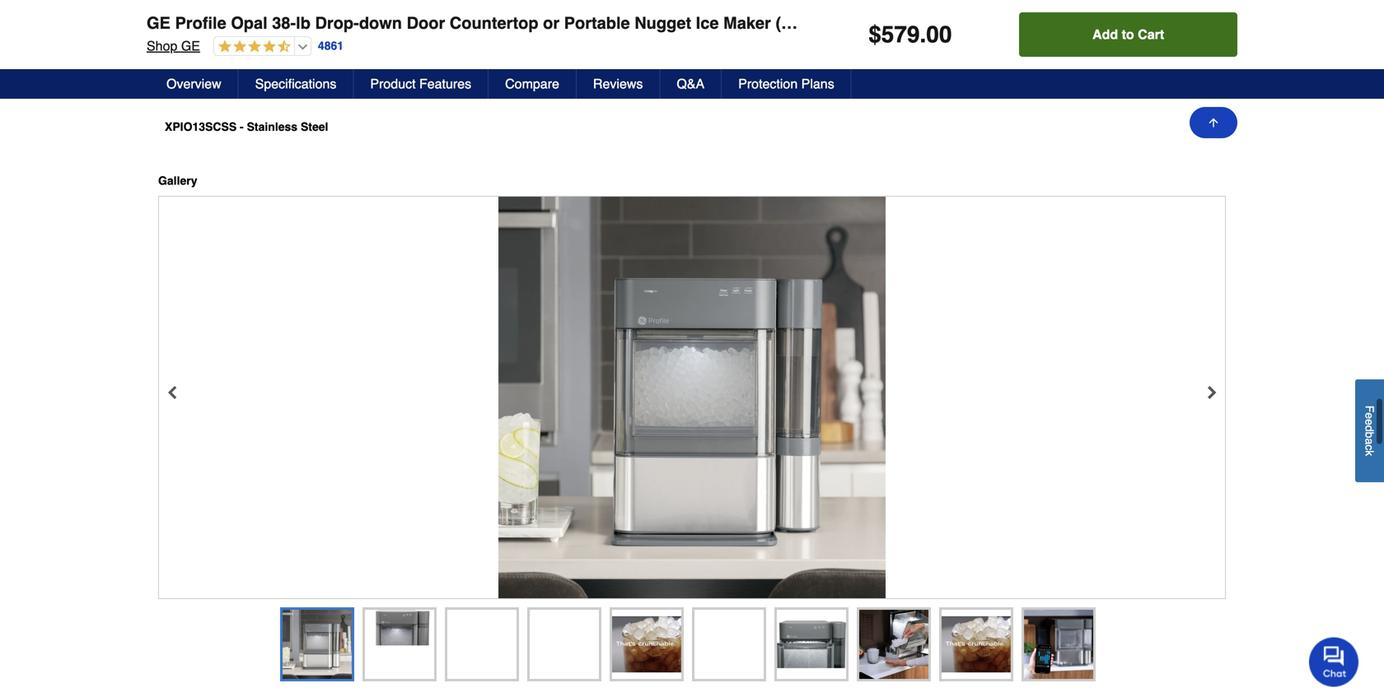 Task type: locate. For each thing, give the bounding box(es) containing it.
compare
[[505, 76, 559, 91]]

e
[[1363, 413, 1377, 420], [1363, 420, 1377, 426]]

ge up shop
[[147, 14, 170, 33]]

countertop
[[450, 14, 539, 33]]

shop ge
[[147, 38, 200, 54]]

profile
[[175, 14, 226, 33]]

0 horizontal spatial ge
[[147, 14, 170, 33]]

gallery
[[158, 174, 197, 188]]

d
[[1363, 426, 1377, 432]]

arrow up image
[[1207, 116, 1220, 129]]

0 vertical spatial -
[[786, 84, 790, 97]]

reviews button
[[577, 69, 660, 99]]

to
[[1122, 27, 1134, 42]]

chat invite button image
[[1309, 637, 1360, 688]]

add
[[1093, 27, 1118, 42]]

add to cart button
[[1020, 12, 1238, 57]]

00
[[926, 21, 952, 48]]

black
[[793, 84, 824, 97]]

stainless left the steel
[[247, 120, 298, 133]]

ge
[[147, 14, 170, 33], [181, 38, 200, 54]]

1 horizontal spatial -
[[786, 84, 790, 97]]

1 horizontal spatial stainless
[[827, 84, 878, 97]]

lb
[[296, 14, 311, 33]]

0 vertical spatial stainless
[[827, 84, 878, 97]]

protection
[[739, 76, 798, 91]]

e up the b
[[1363, 420, 1377, 426]]

product
[[370, 76, 416, 91]]

ge down profile
[[181, 38, 200, 54]]

shop
[[147, 38, 177, 54]]

1 vertical spatial -
[[240, 120, 244, 133]]

ice
[[696, 14, 719, 33]]

b
[[1363, 432, 1377, 439]]

xpio13bcbt - black stainless
[[710, 84, 878, 97]]

e up d at the bottom of the page
[[1363, 413, 1377, 420]]

1 horizontal spatial ge
[[181, 38, 200, 54]]

door
[[407, 14, 445, 33]]

579
[[882, 21, 920, 48]]

a
[[1363, 439, 1377, 445]]

- right 'xpio13scss'
[[240, 120, 244, 133]]

0 horizontal spatial -
[[240, 120, 244, 133]]

portable
[[564, 14, 630, 33]]

1 vertical spatial ge
[[181, 38, 200, 54]]

product features
[[370, 76, 471, 91]]

reviews
[[593, 76, 643, 91]]

0 horizontal spatial stainless
[[247, 120, 298, 133]]

$ 579 . 00
[[869, 21, 952, 48]]

1 vertical spatial stainless
[[247, 120, 298, 133]]

maker
[[724, 14, 771, 33]]

stainless right "black" at the top of the page
[[827, 84, 878, 97]]

$
[[869, 21, 882, 48]]

drop-
[[315, 14, 359, 33]]

overview button
[[150, 69, 239, 99]]

stainless
[[827, 84, 878, 97], [247, 120, 298, 133]]

add to cart
[[1093, 27, 1165, 42]]

- left "black" at the top of the page
[[786, 84, 790, 97]]

- for xpio13scss
[[240, 120, 244, 133]]

xpio13bcbt
[[710, 84, 783, 97]]

overview
[[166, 76, 221, 91]]

.
[[920, 21, 926, 48]]

nugget
[[635, 14, 691, 33]]

-
[[786, 84, 790, 97], [240, 120, 244, 133]]



Task type: describe. For each thing, give the bounding box(es) containing it.
specifications
[[255, 76, 337, 91]]

4861
[[318, 39, 344, 52]]

f e e d b a c k
[[1363, 406, 1377, 457]]

features
[[419, 76, 471, 91]]

protection plans
[[739, 76, 835, 91]]

f
[[1363, 406, 1377, 413]]

1 e from the top
[[1363, 413, 1377, 420]]

protection plans button
[[722, 69, 852, 99]]

specifications button
[[239, 69, 354, 99]]

q&a button
[[660, 69, 722, 99]]

xpio13scss - stainless steel
[[165, 120, 328, 133]]

product features button
[[354, 69, 489, 99]]

opal
[[231, 14, 268, 33]]

plans
[[802, 76, 835, 91]]

c
[[1363, 445, 1377, 451]]

2 e from the top
[[1363, 420, 1377, 426]]

4.5 stars image
[[214, 40, 291, 55]]

down
[[359, 14, 402, 33]]

ge profile opal 38-lb drop-down door countertop or portable nugget ice maker (stainless steel)
[[147, 14, 903, 33]]

0 vertical spatial ge
[[147, 14, 170, 33]]

compare button
[[489, 69, 577, 99]]

q&a
[[677, 76, 705, 91]]

steel)
[[858, 14, 903, 33]]

(stainless
[[776, 14, 854, 33]]

steel
[[301, 120, 328, 133]]

38-
[[272, 14, 296, 33]]

or
[[543, 14, 560, 33]]

- for xpio13bcbt
[[786, 84, 790, 97]]

f e e d b a c k button
[[1356, 380, 1384, 483]]

k
[[1363, 451, 1377, 457]]

xpio13scss
[[165, 120, 237, 133]]

cart
[[1138, 27, 1165, 42]]



Task type: vqa. For each thing, say whether or not it's contained in the screenshot.
the rattan in • High Quality Fabric: Uv Protection, Make With Commercial Grade Hand Fabricated Water Repellent Pe Rattan Wicker Furniture
no



